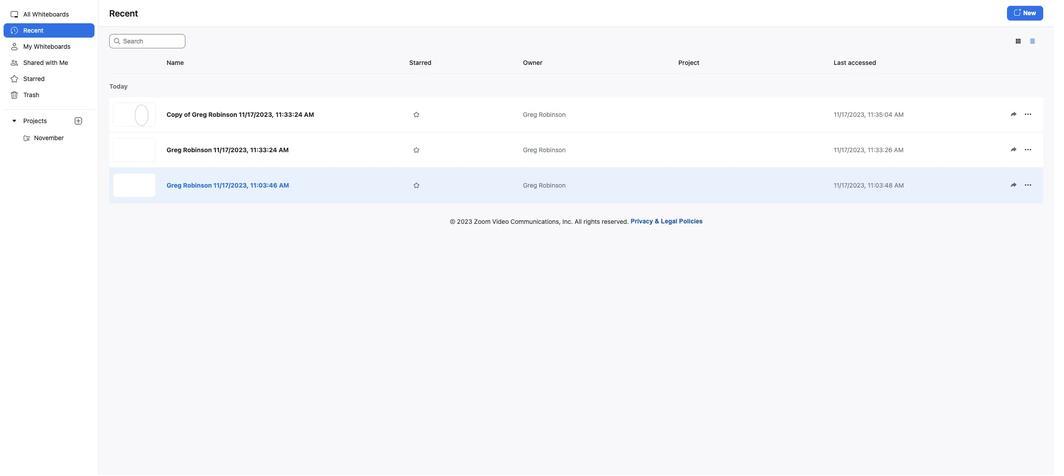 Task type: locate. For each thing, give the bounding box(es) containing it.
1 vertical spatial whiteboards
[[34, 43, 71, 50]]

1 horizontal spatial starred
[[409, 59, 432, 66]]

all up recent menu item
[[23, 10, 30, 18]]

share image
[[1010, 110, 1018, 118], [1010, 146, 1018, 154], [1010, 181, 1018, 189]]

2 vertical spatial application
[[1007, 178, 1040, 193]]

greg robinson for greg robinson 11/17/2023, 11:03:46 am
[[523, 181, 566, 189]]

3 share image from the top
[[1010, 181, 1018, 189]]

0 vertical spatial share image
[[1010, 110, 1018, 118]]

november image
[[23, 135, 30, 142]]

11:35:04
[[868, 111, 893, 118]]

whiteboards inside menu item
[[32, 10, 69, 18]]

3 greg robinson from the top
[[523, 181, 566, 189]]

&
[[655, 218, 659, 225]]

2 greg robinson from the top
[[523, 146, 566, 154]]

share image for 11/17/2023, 11:35:04 am
[[1010, 110, 1018, 118]]

©
[[450, 217, 455, 225]]

1 share image from the top
[[1010, 110, 1018, 118]]

share image left more options for greg robinson 11/17/2023, 11:03:46 am image
[[1010, 181, 1018, 189]]

starred
[[409, 59, 432, 66], [23, 75, 45, 82]]

1 vertical spatial recent
[[23, 26, 44, 34]]

new button
[[1007, 6, 1044, 21]]

list mode, selected image
[[1026, 37, 1040, 45]]

am
[[304, 111, 314, 118], [894, 111, 904, 118], [279, 146, 289, 154], [894, 146, 904, 154], [279, 181, 289, 189], [895, 181, 904, 189]]

greg robinson 11/17/2023, 11:33:24 am
[[167, 146, 289, 154]]

1 vertical spatial 11:33:24
[[250, 146, 277, 154]]

more options for copy of greg robinson 11/17/2023, 11:33:24 am image
[[1021, 110, 1036, 118]]

application down more options for greg robinson 11/17/2023, 11:33:24 am image
[[1007, 178, 1040, 193]]

application up more options for greg robinson 11/17/2023, 11:03:46 am image
[[1007, 143, 1040, 157]]

3 cell from the top
[[675, 168, 830, 203]]

all whiteboards menu item
[[4, 7, 95, 21]]

robinson
[[208, 111, 237, 118], [539, 111, 566, 118], [183, 146, 212, 154], [539, 146, 566, 154], [183, 181, 212, 189], [539, 181, 566, 189]]

more options for greg robinson 11/17/2023, 11:03:46 am image
[[1021, 181, 1036, 189]]

Search text field
[[109, 34, 185, 48]]

1 greg robinson from the top
[[523, 111, 566, 118]]

0 vertical spatial recent
[[109, 8, 138, 18]]

name
[[167, 59, 184, 66]]

0 horizontal spatial starred
[[23, 75, 45, 82]]

shared with me menu item
[[4, 56, 95, 70]]

share image left more options for greg robinson 11/17/2023, 11:33:24 am image
[[1010, 146, 1018, 154]]

2 cell from the top
[[675, 133, 830, 168]]

recent up "my"
[[23, 26, 44, 34]]

2 vertical spatial share image
[[1010, 181, 1018, 189]]

thumbnail of greg robinson 11/17/2023, 11:03:46 am image
[[113, 174, 155, 197]]

all right inc.
[[575, 217, 582, 225]]

1 horizontal spatial all
[[575, 217, 582, 225]]

privacy & legal policies button
[[631, 214, 703, 228]]

whiteboards for all whiteboards
[[32, 10, 69, 18]]

cell for 11/17/2023, 11:03:48 am
[[675, 168, 830, 203]]

all
[[23, 10, 30, 18], [575, 217, 582, 225]]

1 vertical spatial share image
[[1010, 146, 1018, 154]]

3 application from the top
[[1007, 178, 1040, 193]]

0 vertical spatial all
[[23, 10, 30, 18]]

grid mode, not selected image
[[1011, 37, 1026, 45]]

1 vertical spatial starred
[[23, 75, 45, 82]]

share image for 11/17/2023, 11:33:26 am
[[1010, 146, 1018, 154]]

greg robinson for greg robinson 11/17/2023, 11:33:24 am
[[523, 146, 566, 154]]

whiteboards up recent menu item
[[32, 10, 69, 18]]

whiteboards inside menu item
[[34, 43, 71, 50]]

more options for greg robinson 11/17/2023, 11:33:24 am image
[[1021, 146, 1036, 154]]

my whiteboards menu item
[[4, 39, 95, 54]]

11/17/2023, 11:03:48 am
[[834, 181, 904, 189]]

legal
[[661, 218, 678, 225]]

menu bar
[[0, 0, 99, 475]]

application
[[1007, 107, 1040, 122], [1007, 143, 1040, 157], [1007, 178, 1040, 193]]

cell
[[675, 97, 830, 133], [675, 133, 830, 168], [675, 168, 830, 203]]

application up more options for greg robinson 11/17/2023, 11:33:24 am image
[[1007, 107, 1040, 122]]

1 application from the top
[[1007, 107, 1040, 122]]

copy of greg robinson 11/17/2023, 11:33:24 am
[[167, 111, 314, 118]]

policies
[[679, 218, 703, 225]]

whiteboards
[[32, 10, 69, 18], [34, 43, 71, 50]]

thumbnail of greg robinson 11/17/2023, 11:33:24 am image
[[113, 138, 155, 162]]

greg robinson 11/17/2023, 11:03:46 am
[[167, 181, 289, 189]]

0 horizontal spatial recent
[[23, 26, 44, 34]]

2023
[[457, 217, 472, 225]]

1 vertical spatial all
[[575, 217, 582, 225]]

trash
[[23, 91, 39, 99]]

menu bar containing all whiteboards
[[0, 0, 99, 475]]

click to star the whiteboard copy of greg robinson 11/17/2023, 11:33:24 am image
[[413, 110, 420, 118]]

accessed
[[848, 59, 876, 66]]

0 vertical spatial application
[[1007, 107, 1040, 122]]

1 cell from the top
[[675, 97, 830, 133]]

0 vertical spatial greg robinson
[[523, 111, 566, 118]]

menu item containing projects
[[0, 109, 98, 145]]

copy
[[167, 111, 183, 118]]

share image left more options for copy of greg robinson 11/17/2023, 11:33:24 am image
[[1010, 110, 1018, 118]]

owner
[[523, 59, 543, 66]]

greg
[[192, 111, 207, 118], [523, 111, 537, 118], [167, 146, 182, 154], [523, 146, 537, 154], [167, 181, 182, 189], [523, 181, 537, 189]]

recent menu item
[[4, 23, 95, 38]]

0 horizontal spatial all
[[23, 10, 30, 18]]

menu item
[[0, 109, 98, 145]]

communications,
[[511, 217, 561, 225]]

zoom
[[474, 217, 491, 225]]

0 vertical spatial whiteboards
[[32, 10, 69, 18]]

11/17/2023,
[[239, 111, 274, 118], [834, 111, 866, 118], [213, 146, 249, 154], [834, 146, 866, 154], [213, 181, 249, 189], [834, 181, 866, 189]]

whiteboards up with
[[34, 43, 71, 50]]

11:33:24
[[276, 111, 303, 118], [250, 146, 277, 154]]

video
[[492, 217, 509, 225]]

click to star the whiteboard greg robinson 11/17/2023, 11:33:24 am image
[[413, 146, 420, 154]]

2 application from the top
[[1007, 143, 1040, 157]]

greg robinson
[[523, 111, 566, 118], [523, 146, 566, 154], [523, 181, 566, 189]]

2 vertical spatial greg robinson
[[523, 181, 566, 189]]

2 share image from the top
[[1010, 146, 1018, 154]]

recent
[[109, 8, 138, 18], [23, 26, 44, 34]]

1 vertical spatial greg robinson
[[523, 146, 566, 154]]

11:03:46
[[250, 181, 278, 189]]

of
[[184, 111, 190, 118]]

recent up search text box
[[109, 8, 138, 18]]

all inside menu item
[[23, 10, 30, 18]]

shared
[[23, 59, 44, 66]]

1 vertical spatial application
[[1007, 143, 1040, 157]]

reserved.
[[602, 217, 629, 225]]



Task type: describe. For each thing, give the bounding box(es) containing it.
projects
[[23, 117, 47, 125]]

new
[[1024, 9, 1036, 17]]

thumbnail of copy of greg robinson 11/17/2023, 11:33:24 am image
[[113, 103, 155, 126]]

rights
[[584, 217, 600, 225]]

0 vertical spatial 11:33:24
[[276, 111, 303, 118]]

privacy
[[631, 218, 653, 225]]

project
[[679, 59, 700, 66]]

last accessed
[[834, 59, 876, 66]]

11:33:26
[[868, 146, 893, 154]]

whiteboards for my whiteboards
[[34, 43, 71, 50]]

shared with me
[[23, 59, 68, 66]]

application for 11/17/2023, 11:35:04 am
[[1007, 107, 1040, 122]]

11/17/2023, 11:33:26 am
[[834, 146, 904, 154]]

all whiteboards
[[23, 10, 69, 18]]

greg robinson for copy of greg robinson 11/17/2023, 11:33:24 am
[[523, 111, 566, 118]]

starred menu item
[[4, 72, 95, 86]]

11/17/2023, 11:35:04 am
[[834, 111, 904, 118]]

click to star the whiteboard greg robinson 11/17/2023, 11:03:46 am image
[[413, 181, 420, 189]]

with
[[45, 59, 58, 66]]

today
[[109, 82, 128, 90]]

inc.
[[563, 217, 573, 225]]

filled image
[[11, 27, 18, 34]]

© 2023 zoom video communications, inc. all rights reserved. privacy & legal policies
[[450, 217, 703, 225]]

cell for 11/17/2023, 11:35:04 am
[[675, 97, 830, 133]]

1 horizontal spatial recent
[[109, 8, 138, 18]]

recent inside recent menu item
[[23, 26, 44, 34]]

11:03:48
[[868, 181, 893, 189]]

november menu item
[[4, 131, 95, 145]]

trash menu item
[[4, 88, 95, 102]]

my
[[23, 43, 32, 50]]

application for 11/17/2023, 11:33:26 am
[[1007, 143, 1040, 157]]

november
[[34, 134, 64, 142]]

application for 11/17/2023, 11:03:48 am
[[1007, 178, 1040, 193]]

last
[[834, 59, 847, 66]]

my whiteboards
[[23, 43, 71, 50]]

0 vertical spatial starred
[[409, 59, 432, 66]]

cell for 11/17/2023, 11:33:26 am
[[675, 133, 830, 168]]

me
[[59, 59, 68, 66]]

share image for 11/17/2023, 11:03:48 am
[[1010, 181, 1018, 189]]

starred inside starred menu item
[[23, 75, 45, 82]]



Task type: vqa. For each thing, say whether or not it's contained in the screenshot.
new whiteboard at the right
no



